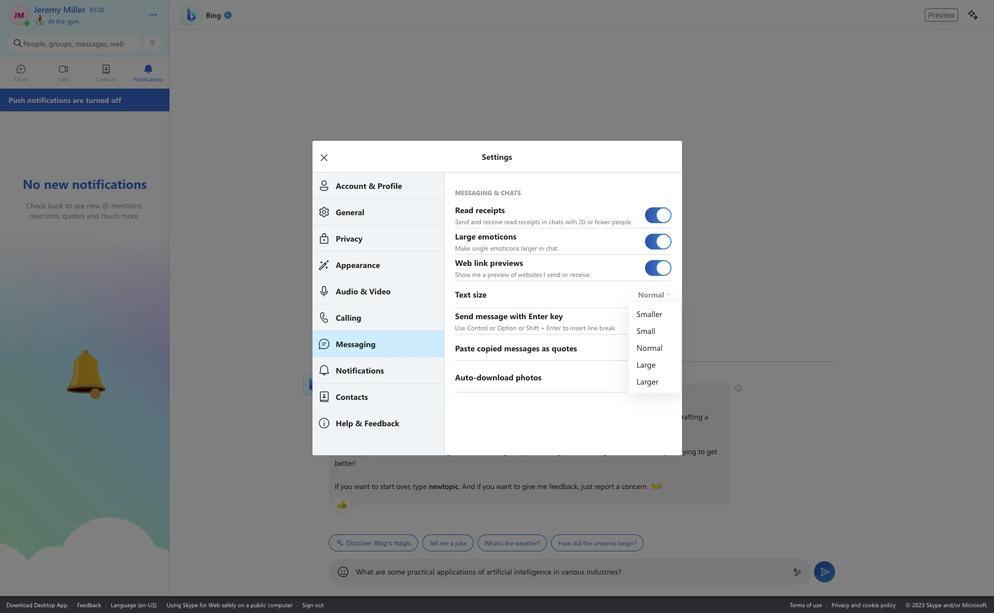 Task type: describe. For each thing, give the bounding box(es) containing it.
like
[[428, 412, 438, 422]]

me down restaurants at the bottom
[[509, 424, 519, 434]]

so
[[392, 447, 399, 457]]

app
[[57, 601, 67, 609]]

industries?
[[587, 567, 622, 577]]

bing,
[[329, 374, 343, 382]]

am
[[358, 374, 368, 382]]

3 i'm from the left
[[653, 447, 663, 457]]

europe
[[645, 412, 667, 422]]

1 vertical spatial i
[[418, 389, 420, 399]]

computer
[[268, 601, 293, 609]]

in inside ask me any type of question, like finding vegan restaurants in cambridge, itinerary for your trip to europe or drafting a story for curious kids. in groups, remember to mention me with @bing. i'm an ai preview, so i'm still learning. sometimes i might say something weird. don't get mad at me, i'm just trying to get better! if you want to start over, type
[[522, 412, 528, 422]]

cookie
[[863, 601, 880, 609]]

with inside messaging dialog
[[565, 217, 577, 226]]

to down vegan
[[472, 424, 479, 434]]

safely
[[222, 601, 236, 609]]

discover bing's magic
[[346, 540, 411, 547]]

groups, inside ask me any type of question, like finding vegan restaurants in cambridge, itinerary for your trip to europe or drafting a story for curious kids. in groups, remember to mention me with @bing. i'm an ai preview, so i'm still learning. sometimes i might say something weird. don't get mad at me, i'm just trying to get better! if you want to start over, type
[[412, 424, 436, 434]]

i inside dialog
[[544, 270, 546, 279]]

a right the report
[[616, 482, 620, 492]]

Web link previews, Show me a preview of websites I send or receive. checkbox
[[645, 256, 672, 280]]

this
[[350, 389, 361, 399]]

1 horizontal spatial type
[[413, 482, 427, 492]]

terms
[[790, 601, 805, 609]]

vegan
[[464, 412, 484, 422]]

sign out link
[[302, 601, 324, 609]]

at the gym button
[[34, 15, 138, 25]]

make
[[455, 244, 470, 252]]

2 horizontal spatial the
[[583, 539, 592, 548]]

privacy
[[832, 601, 850, 609]]

the for what's
[[505, 539, 514, 548]]

2 get from the left
[[707, 447, 717, 457]]

begin?
[[618, 539, 637, 548]]

out
[[315, 601, 324, 609]]

shift
[[526, 324, 539, 332]]

or inside ask me any type of question, like finding vegan restaurants in cambridge, itinerary for your trip to europe or drafting a story for curious kids. in groups, remember to mention me with @bing. i'm an ai preview, so i'm still learning. sometimes i might say something weird. don't get mad at me, i'm just trying to get better! if you want to start over, type
[[669, 412, 675, 422]]

is
[[363, 389, 368, 399]]

itinerary
[[569, 412, 594, 422]]

question,
[[397, 412, 426, 422]]

0 horizontal spatial just
[[581, 482, 593, 492]]

messages,
[[75, 38, 109, 48]]

are
[[376, 567, 386, 577]]

feedback
[[77, 601, 101, 609]]

weather?
[[515, 539, 540, 548]]

to inside messaging dialog
[[563, 324, 569, 332]]

any
[[360, 412, 371, 422]]

of inside ask me any type of question, like finding vegan restaurants in cambridge, itinerary for your trip to europe or drafting a story for curious kids. in groups, remember to mention me with @bing. i'm an ai preview, so i'm still learning. sometimes i might say something weird. don't get mad at me, i'm just trying to get better! if you want to start over, type
[[389, 412, 395, 422]]

finding
[[440, 412, 463, 422]]

on
[[238, 601, 245, 609]]

sign out
[[302, 601, 324, 609]]

use
[[455, 324, 465, 332]]

your
[[607, 412, 621, 422]]

1 horizontal spatial you
[[437, 389, 449, 399]]

something
[[528, 447, 562, 457]]

an
[[346, 447, 354, 457]]

the for at
[[56, 17, 65, 25]]

me right give
[[537, 482, 547, 492]]

feedback link
[[77, 601, 101, 609]]

Large emoticons, Make single emoticons larger in chat. checkbox
[[645, 230, 672, 254]]

+
[[541, 324, 545, 332]]

restaurants
[[486, 412, 520, 422]]

with inside ask me any type of question, like finding vegan restaurants in cambridge, itinerary for your trip to europe or drafting a story for curious kids. in groups, remember to mention me with @bing. i'm an ai preview, so i'm still learning. sometimes i might say something weird. don't get mad at me, i'm just trying to get better! if you want to start over, type
[[521, 424, 534, 434]]

chat.
[[546, 244, 559, 252]]

bing, 9:24 am
[[329, 374, 368, 382]]

various
[[562, 567, 585, 577]]

and
[[462, 482, 475, 492]]

1 get from the left
[[603, 447, 614, 457]]

download desktop app
[[6, 601, 67, 609]]

web
[[111, 38, 124, 48]]

or right '20'
[[587, 217, 593, 226]]

download desktop app link
[[6, 601, 67, 609]]

websites
[[518, 270, 542, 279]]

show
[[455, 270, 470, 279]]

using skype for web safely on a public computer
[[167, 601, 293, 609]]

privacy and cookie policy
[[832, 601, 896, 609]]

2 want from the left
[[496, 482, 512, 492]]

cambridge,
[[530, 412, 567, 422]]

what's the weather? button
[[478, 535, 547, 552]]

to left give
[[514, 482, 520, 492]]

trip
[[623, 412, 634, 422]]

to left start
[[372, 482, 378, 492]]

people.
[[612, 217, 633, 226]]

magic
[[394, 540, 411, 547]]

public
[[251, 601, 266, 609]]

don't
[[584, 447, 601, 457]]

practical
[[408, 567, 435, 577]]

using
[[167, 601, 181, 609]]

chats
[[549, 217, 563, 226]]

me for type
[[348, 412, 358, 422]]

us)
[[148, 601, 157, 609]]

download
[[6, 601, 32, 609]]

at the gym
[[46, 17, 79, 25]]

language
[[111, 601, 136, 609]]

0 horizontal spatial type
[[373, 412, 387, 422]]

some
[[388, 567, 406, 577]]

groups, inside button
[[49, 38, 73, 48]]



Task type: vqa. For each thing, say whether or not it's contained in the screenshot.
'groups,' inside the People, Groups, Messages, Web button
yes



Task type: locate. For each thing, give the bounding box(es) containing it.
and right send
[[471, 217, 481, 226]]

of left artificial
[[478, 567, 485, 577]]

single
[[472, 244, 488, 252]]

or left shift
[[519, 324, 524, 332]]

the right did
[[583, 539, 592, 548]]

how left did
[[558, 539, 571, 548]]

option
[[497, 324, 517, 332]]

1 vertical spatial with
[[521, 424, 534, 434]]

using skype for web safely on a public computer link
[[167, 601, 293, 609]]

a inside button
[[450, 539, 454, 548]]

how did the universe begin?
[[558, 539, 637, 548]]

i left send on the top right of the page
[[544, 270, 546, 279]]

the right what's
[[505, 539, 514, 548]]

9:24
[[344, 374, 356, 382]]

of right preview
[[511, 270, 516, 279]]

intelligence
[[514, 567, 552, 577]]

(smileeyes)
[[475, 388, 510, 398]]

i'm right me,
[[653, 447, 663, 457]]

Auto-download photos checkbox
[[645, 365, 672, 389]]

2 vertical spatial i
[[491, 447, 493, 457]]

send
[[547, 270, 561, 279]]

groups, down the at the gym
[[49, 38, 73, 48]]

web
[[208, 601, 220, 609]]

0 vertical spatial how
[[388, 389, 403, 399]]

1 horizontal spatial with
[[565, 217, 577, 226]]

1 horizontal spatial want
[[496, 482, 512, 492]]

of inside messaging dialog
[[511, 270, 516, 279]]

2 vertical spatial for
[[200, 601, 207, 609]]

universe
[[594, 539, 617, 548]]

people,
[[23, 38, 47, 48]]

!
[[385, 389, 387, 399]]

0 vertical spatial groups,
[[49, 38, 73, 48]]

what's
[[485, 539, 503, 548]]

story
[[335, 424, 350, 434]]

i left might
[[491, 447, 493, 457]]

and left cookie
[[852, 601, 861, 609]]

0 vertical spatial with
[[565, 217, 577, 226]]

ask me any type of question, like finding vegan restaurants in cambridge, itinerary for your trip to europe or drafting a story for curious kids. in groups, remember to mention me with @bing. i'm an ai preview, so i'm still learning. sometimes i might say something weird. don't get mad at me, i'm just trying to get better! if you want to start over, type
[[335, 412, 719, 492]]

type right over,
[[413, 482, 427, 492]]

2 horizontal spatial i'm
[[653, 447, 663, 457]]

or right send on the top right of the page
[[562, 270, 568, 279]]

in left the various at the right
[[554, 567, 560, 577]]

i
[[544, 270, 546, 279], [418, 389, 420, 399], [491, 447, 493, 457]]

kids.
[[388, 424, 402, 434]]

menu
[[629, 303, 681, 393]]

2 horizontal spatial i
[[544, 270, 546, 279]]

me for preview
[[472, 270, 481, 279]]

0 horizontal spatial want
[[354, 482, 370, 492]]

preview
[[929, 10, 956, 19]]

just
[[665, 447, 676, 457], [581, 482, 593, 492]]

over,
[[396, 482, 411, 492]]

1 horizontal spatial get
[[707, 447, 717, 457]]

2 horizontal spatial for
[[596, 412, 605, 422]]

for left web on the left bottom of page
[[200, 601, 207, 609]]

me inside the tell me a joke button
[[440, 539, 449, 548]]

the right at in the left top of the page
[[56, 17, 65, 25]]

did
[[573, 539, 582, 548]]

tell me a joke
[[429, 539, 467, 548]]

to right trip
[[636, 412, 643, 422]]

a
[[483, 270, 486, 279], [704, 412, 708, 422], [616, 482, 620, 492], [450, 539, 454, 548], [246, 601, 249, 609]]

me inside messaging dialog
[[472, 270, 481, 279]]

to right the trying
[[698, 447, 705, 457]]

1 vertical spatial type
[[413, 482, 427, 492]]

weird.
[[564, 447, 582, 457]]

1 vertical spatial how
[[558, 539, 571, 548]]

how did the universe begin? button
[[551, 535, 644, 552]]

0 horizontal spatial get
[[603, 447, 614, 457]]

1 vertical spatial just
[[581, 482, 593, 492]]

desktop
[[34, 601, 55, 609]]

in left chat.
[[539, 244, 544, 252]]

1 horizontal spatial groups,
[[412, 424, 436, 434]]

me right the show at left
[[472, 270, 481, 279]]

what
[[356, 567, 374, 577]]

you inside ask me any type of question, like finding vegan restaurants in cambridge, itinerary for your trip to europe or drafting a story for curious kids. in groups, remember to mention me with @bing. i'm an ai preview, so i'm still learning. sometimes i might say something weird. don't get mad at me, i'm just trying to get better! if you want to start over, type
[[341, 482, 352, 492]]

bing's
[[374, 540, 392, 547]]

a right on on the bottom left of page
[[246, 601, 249, 609]]

start
[[380, 482, 394, 492]]

0 vertical spatial type
[[373, 412, 387, 422]]

to right the enter
[[563, 324, 569, 332]]

2 horizontal spatial you
[[483, 482, 494, 492]]

ai
[[356, 447, 362, 457]]

me right tell
[[440, 539, 449, 548]]

drafting
[[677, 412, 703, 422]]

1 horizontal spatial how
[[558, 539, 571, 548]]

a left the joke on the left
[[450, 539, 454, 548]]

you right "if"
[[483, 482, 494, 492]]

bing
[[370, 389, 385, 399]]

or right europe
[[669, 412, 675, 422]]

0 horizontal spatial with
[[521, 424, 534, 434]]

just left the report
[[581, 482, 593, 492]]

get right the trying
[[707, 447, 717, 457]]

1 horizontal spatial for
[[352, 424, 361, 434]]

want inside ask me any type of question, like finding vegan restaurants in cambridge, itinerary for your trip to europe or drafting a story for curious kids. in groups, remember to mention me with @bing. i'm an ai preview, so i'm still learning. sometimes i might say something weird. don't get mad at me, i'm just trying to get better! if you want to start over, type
[[354, 482, 370, 492]]

a inside dialog
[[483, 270, 486, 279]]

terms of use
[[790, 601, 822, 609]]

i inside ask me any type of question, like finding vegan restaurants in cambridge, itinerary for your trip to europe or drafting a story for curious kids. in groups, remember to mention me with @bing. i'm an ai preview, so i'm still learning. sometimes i might say something weird. don't get mad at me, i'm just trying to get better! if you want to start over, type
[[491, 447, 493, 457]]

with left '@bing.'
[[521, 424, 534, 434]]

policy
[[881, 601, 896, 609]]

@bing.
[[536, 424, 559, 434]]

.
[[459, 482, 460, 492]]

tab list
[[0, 60, 170, 89]]

at
[[632, 447, 638, 457]]

of left use
[[807, 601, 812, 609]]

me left any
[[348, 412, 358, 422]]

at
[[48, 17, 54, 25]]

language (en-us) link
[[111, 601, 157, 609]]

1 horizontal spatial and
[[852, 601, 861, 609]]

0 horizontal spatial you
[[341, 482, 352, 492]]

messaging dialog
[[312, 141, 698, 456]]

i'm right so
[[401, 447, 411, 457]]

break.
[[600, 324, 617, 332]]

0 horizontal spatial groups,
[[49, 38, 73, 48]]

1 want from the left
[[354, 482, 370, 492]]

for left 'your'
[[596, 412, 605, 422]]

tell me a joke button
[[423, 535, 474, 552]]

control
[[467, 324, 488, 332]]

1 horizontal spatial i'm
[[401, 447, 411, 457]]

joke
[[455, 539, 467, 548]]

me for joke
[[440, 539, 449, 548]]

report
[[595, 482, 614, 492]]

0 vertical spatial and
[[471, 217, 481, 226]]

just left the trying
[[665, 447, 676, 457]]

want left start
[[354, 482, 370, 492]]

sign
[[302, 601, 314, 609]]

2 i'm from the left
[[401, 447, 411, 457]]

in left chats
[[542, 217, 547, 226]]

1 vertical spatial groups,
[[412, 424, 436, 434]]

preview,
[[364, 447, 390, 457]]

feedback,
[[549, 482, 580, 492]]

emoticons
[[490, 244, 519, 252]]

a inside ask me any type of question, like finding vegan restaurants in cambridge, itinerary for your trip to europe or drafting a story for curious kids. in groups, remember to mention me with @bing. i'm an ai preview, so i'm still learning. sometimes i might say something weird. don't get mad at me, i'm just trying to get better! if you want to start over, type
[[704, 412, 708, 422]]

groups,
[[49, 38, 73, 48], [412, 424, 436, 434]]

a left preview
[[483, 270, 486, 279]]

i right can
[[418, 389, 420, 399]]

Type a message text field
[[356, 567, 785, 577]]

newtopic . and if you want to give me feedback, just report a concern.
[[429, 482, 650, 492]]

1 horizontal spatial i
[[491, 447, 493, 457]]

0 horizontal spatial for
[[200, 601, 207, 609]]

0 horizontal spatial how
[[388, 389, 403, 399]]

artificial
[[487, 567, 512, 577]]

help
[[422, 389, 436, 399]]

0 horizontal spatial and
[[471, 217, 481, 226]]

privacy and cookie policy link
[[832, 601, 896, 609]]

better!
[[335, 458, 356, 469]]

Read receipts, Send and receive read receipts in chats with 20 or fewer people. checkbox
[[645, 203, 672, 227]]

Send message with Enter key, Use Control or Option or Shift + Enter to insert line break. checkbox
[[645, 309, 672, 334]]

(en-
[[138, 601, 148, 609]]

receive.
[[570, 270, 591, 279]]

use control or option or shift + enter to insert line break.
[[455, 324, 617, 332]]

larger
[[521, 244, 537, 252]]

and for privacy
[[852, 601, 861, 609]]

for right story
[[352, 424, 361, 434]]

you right if
[[341, 482, 352, 492]]

1 vertical spatial and
[[852, 601, 861, 609]]

0 horizontal spatial i
[[418, 389, 420, 399]]

with
[[565, 217, 577, 226], [521, 424, 534, 434]]

you
[[437, 389, 449, 399], [341, 482, 352, 492], [483, 482, 494, 492]]

a right drafting
[[704, 412, 708, 422]]

or left the option on the bottom of the page
[[490, 324, 496, 332]]

mention
[[481, 424, 507, 434]]

in right restaurants at the bottom
[[522, 412, 528, 422]]

1 horizontal spatial the
[[505, 539, 514, 548]]

0 horizontal spatial the
[[56, 17, 65, 25]]

how inside how did the universe begin? button
[[558, 539, 571, 548]]

how
[[388, 389, 403, 399], [558, 539, 571, 548]]

just inside ask me any type of question, like finding vegan restaurants in cambridge, itinerary for your trip to europe or drafting a story for curious kids. in groups, remember to mention me with @bing. i'm an ai preview, so i'm still learning. sometimes i might say something weird. don't get mad at me, i'm just trying to get better! if you want to start over, type
[[665, 447, 676, 457]]

you right 'help'
[[437, 389, 449, 399]]

language (en-us)
[[111, 601, 157, 609]]

1 i'm from the left
[[335, 447, 344, 457]]

get left mad
[[603, 447, 614, 457]]

if
[[335, 482, 339, 492]]

receive
[[483, 217, 503, 226]]

receipts
[[518, 217, 540, 226]]

with left '20'
[[565, 217, 577, 226]]

0 vertical spatial for
[[596, 412, 605, 422]]

what are some practical applications of artificial intelligence in various industries?
[[356, 567, 622, 577]]

1 vertical spatial for
[[352, 424, 361, 434]]

want left give
[[496, 482, 512, 492]]

0 vertical spatial just
[[665, 447, 676, 457]]

send and receive read receipts in chats with 20 or fewer people.
[[455, 217, 633, 226]]

preview
[[488, 270, 509, 279]]

still
[[413, 447, 423, 457]]

show me a preview of websites i send or receive.
[[455, 270, 591, 279]]

1 horizontal spatial just
[[665, 447, 676, 457]]

how right !
[[388, 389, 403, 399]]

0 horizontal spatial i'm
[[335, 447, 344, 457]]

bell
[[53, 346, 67, 357]]

of up kids.
[[389, 412, 395, 422]]

i'm left an
[[335, 447, 344, 457]]

and for send
[[471, 217, 481, 226]]

tell
[[429, 539, 438, 548]]

want
[[354, 482, 370, 492], [496, 482, 512, 492]]

groups, down like at the left bottom
[[412, 424, 436, 434]]

and inside messaging dialog
[[471, 217, 481, 226]]

Paste copied messages as quotes checkbox
[[645, 336, 672, 360]]

type up curious
[[373, 412, 387, 422]]

me,
[[640, 447, 651, 457]]

might
[[495, 447, 514, 457]]

i'm
[[335, 447, 344, 457], [401, 447, 411, 457], [653, 447, 663, 457]]

0 vertical spatial i
[[544, 270, 546, 279]]



